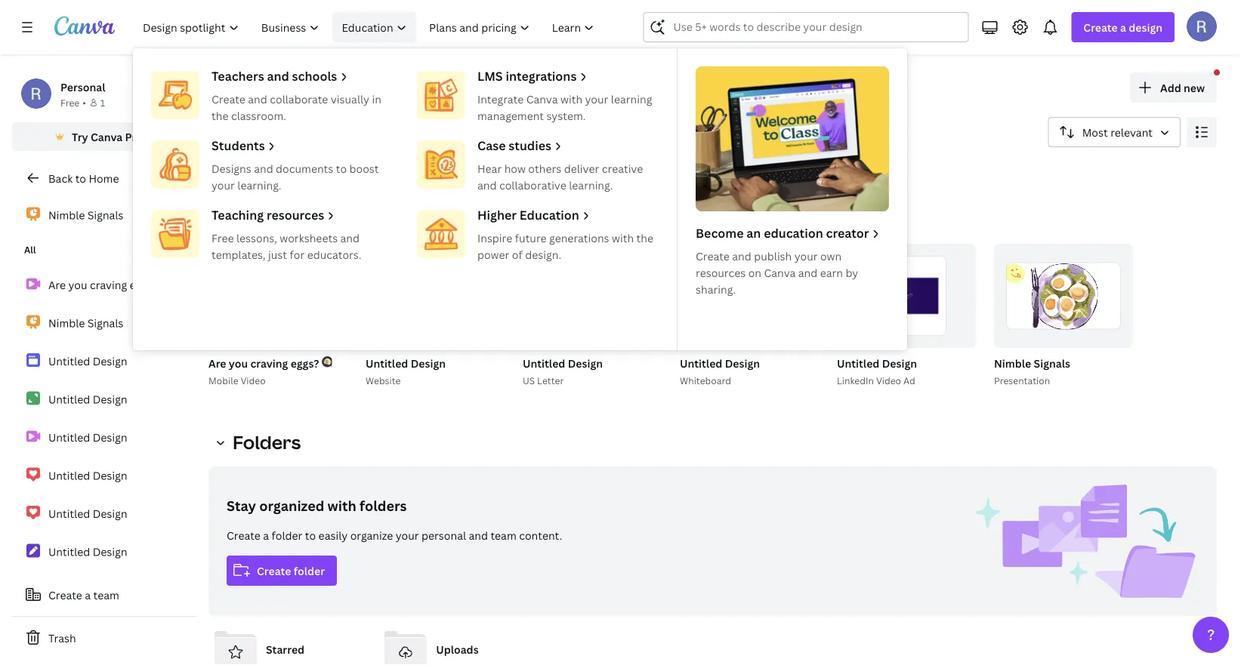 Task type: locate. For each thing, give the bounding box(es) containing it.
2 untitled design from the top
[[48, 392, 127, 407]]

untitled design button up whiteboard
[[680, 354, 760, 373]]

untitled inside untitled design us letter
[[523, 356, 566, 371]]

1 vertical spatial folders
[[233, 430, 301, 455]]

back to home
[[48, 171, 119, 186]]

design inside 'untitled design linkedin video ad'
[[882, 356, 917, 371]]

🍳 inside list
[[161, 278, 171, 292]]

free left •
[[60, 96, 80, 109]]

1 vertical spatial all
[[24, 244, 36, 256]]

1 untitled design link from the top
[[12, 345, 196, 377]]

nimble signals link
[[12, 199, 196, 231], [12, 307, 196, 339]]

1 vertical spatial education
[[520, 207, 580, 223]]

nimble down are you craving eggs? 🍳 link
[[48, 316, 85, 330]]

1 untitled design from the top
[[48, 354, 127, 369]]

0 horizontal spatial with
[[328, 497, 357, 515]]

nimble down back
[[48, 208, 85, 222]]

6 untitled design from the top
[[48, 545, 127, 559]]

your inside designs and documents to boost your learning.
[[212, 178, 235, 192]]

create inside create and publish your own resources on canva and earn by sharing.
[[696, 249, 730, 263]]

create up trash on the left bottom
[[48, 588, 82, 603]]

4 untitled design from the top
[[48, 469, 127, 483]]

an
[[747, 225, 761, 241]]

0 horizontal spatial free
[[60, 96, 80, 109]]

2 horizontal spatial to
[[336, 161, 347, 176]]

1 for 1 of 2
[[1098, 331, 1103, 341]]

resources inside create and publish your own resources on canva and earn by sharing.
[[696, 266, 746, 280]]

a for design
[[1121, 20, 1127, 34]]

education inside menu
[[520, 207, 580, 223]]

create inside button
[[257, 564, 291, 578]]

signals up presentation
[[1034, 356, 1071, 371]]

0 vertical spatial eggs?
[[130, 278, 158, 292]]

inspire
[[478, 231, 513, 245]]

are you craving eggs? 🍳
[[48, 278, 171, 292]]

a
[[1121, 20, 1127, 34], [263, 529, 269, 543], [85, 588, 91, 603]]

0 vertical spatial 🍳
[[161, 278, 171, 292]]

to
[[336, 161, 347, 176], [75, 171, 86, 186], [305, 529, 316, 543]]

1 horizontal spatial you
[[229, 356, 248, 371]]

craving inside are you craving eggs? 🍳 mobile video
[[250, 356, 288, 371]]

lms integrations
[[478, 68, 577, 84]]

1 vertical spatial free
[[212, 231, 234, 245]]

your inside create and publish your own resources on canva and earn by sharing.
[[795, 249, 818, 263]]

1 learning. from the left
[[238, 178, 282, 192]]

a for team
[[85, 588, 91, 603]]

educators.
[[307, 247, 361, 262]]

craving
[[90, 278, 127, 292], [250, 356, 288, 371]]

create inside dropdown button
[[1084, 20, 1118, 34]]

signals down back to home link
[[88, 208, 123, 222]]

1 vertical spatial canva
[[91, 130, 123, 144]]

of down future on the top
[[512, 247, 523, 262]]

untitled design for 2nd the 'untitled design' link from the bottom
[[48, 507, 127, 521]]

2 vertical spatial a
[[85, 588, 91, 603]]

canva
[[526, 92, 558, 106], [91, 130, 123, 144], [764, 266, 796, 280]]

designs inside button
[[339, 167, 380, 181]]

0 vertical spatial you
[[68, 278, 87, 292]]

3 untitled design from the top
[[48, 431, 127, 445]]

trash link
[[12, 623, 196, 654]]

uploads
[[436, 643, 479, 657]]

your inside integrate canva with your learning management system.
[[585, 92, 609, 106]]

0 vertical spatial nimble signals
[[48, 208, 123, 222]]

1 vertical spatial nimble
[[48, 316, 85, 330]]

designs right the documents
[[339, 167, 380, 181]]

5 untitled design link from the top
[[12, 498, 196, 530]]

organized
[[259, 497, 324, 515]]

nimble for 2nd the nimble signals link from the top
[[48, 316, 85, 330]]

team left content.
[[491, 529, 517, 543]]

signals down are you craving eggs? 🍳 link
[[88, 316, 123, 330]]

3 untitled design button from the left
[[680, 354, 760, 373]]

2 untitled design button from the left
[[523, 354, 603, 373]]

create for create and publish your own resources on canva and earn by sharing.
[[696, 249, 730, 263]]

the right generations
[[637, 231, 654, 245]]

2 vertical spatial canva
[[764, 266, 796, 280]]

1 vertical spatial with
[[612, 231, 634, 245]]

1 horizontal spatial free
[[212, 231, 234, 245]]

education
[[342, 20, 393, 34], [520, 207, 580, 223]]

0 horizontal spatial a
[[85, 588, 91, 603]]

untitled design us letter
[[523, 356, 603, 387]]

are inside are you craving eggs? 🍳 mobile video
[[209, 356, 226, 371]]

1 vertical spatial folder
[[294, 564, 325, 578]]

learning. down deliver
[[569, 178, 613, 192]]

1 vertical spatial eggs?
[[291, 356, 319, 371]]

canva down integrations
[[526, 92, 558, 106]]

2 vertical spatial nimble
[[995, 356, 1032, 371]]

a left design
[[1121, 20, 1127, 34]]

1 of 2
[[1098, 331, 1123, 341]]

you for are you craving eggs? 🍳 mobile video
[[229, 356, 248, 371]]

2 vertical spatial signals
[[1034, 356, 1071, 371]]

1 horizontal spatial craving
[[250, 356, 288, 371]]

signals inside nimble signals presentation
[[1034, 356, 1071, 371]]

1 horizontal spatial the
[[637, 231, 654, 245]]

0 vertical spatial of
[[512, 247, 523, 262]]

are you craving eggs? 🍳 mobile video
[[209, 356, 332, 387]]

untitled design for 6th the 'untitled design' link from the top of the list containing are you craving eggs? 🍳
[[48, 545, 127, 559]]

2 horizontal spatial a
[[1121, 20, 1127, 34]]

education inside dropdown button
[[342, 20, 393, 34]]

untitled design whiteboard
[[680, 356, 760, 387]]

try canva pro
[[72, 130, 143, 144]]

create down the teachers
[[212, 92, 246, 106]]

0 vertical spatial craving
[[90, 278, 127, 292]]

2 nimble signals from the top
[[48, 316, 123, 330]]

uploads link
[[379, 623, 537, 666]]

1 right •
[[100, 96, 105, 109]]

0 vertical spatial free
[[60, 96, 80, 109]]

to right back
[[75, 171, 86, 186]]

untitled design linkedin video ad
[[837, 356, 917, 387]]

0 horizontal spatial eggs?
[[130, 278, 158, 292]]

folders inside button
[[265, 167, 303, 181]]

create and publish your own resources on canva and earn by sharing.
[[696, 249, 859, 297]]

starred link
[[209, 623, 367, 666]]

0 horizontal spatial video
[[241, 374, 266, 387]]

1 vertical spatial resources
[[696, 266, 746, 280]]

1 vertical spatial nimble signals link
[[12, 307, 196, 339]]

canva down publish
[[764, 266, 796, 280]]

inspire future generations with the power of design.
[[478, 231, 654, 262]]

your left own
[[795, 249, 818, 263]]

None search field
[[643, 12, 969, 42]]

of left "2"
[[1105, 331, 1116, 341]]

0 vertical spatial 1
[[100, 96, 105, 109]]

0 horizontal spatial 🍳
[[161, 278, 171, 292]]

2 vertical spatial with
[[328, 497, 357, 515]]

with
[[561, 92, 583, 106], [612, 231, 634, 245], [328, 497, 357, 515]]

all button
[[209, 159, 234, 188]]

are
[[48, 278, 66, 292], [209, 356, 226, 371]]

1 vertical spatial a
[[263, 529, 269, 543]]

the inside inspire future generations with the power of design.
[[637, 231, 654, 245]]

folders
[[360, 497, 407, 515]]

1 horizontal spatial learning.
[[569, 178, 613, 192]]

1 vertical spatial the
[[637, 231, 654, 245]]

0 vertical spatial nimble signals link
[[12, 199, 196, 231]]

1 horizontal spatial canva
[[526, 92, 558, 106]]

design
[[1129, 20, 1163, 34]]

nimble signals
[[48, 208, 123, 222], [48, 316, 123, 330]]

create inside "create and collaborate visually in the classroom."
[[212, 92, 246, 106]]

untitled design button up 'linkedin'
[[837, 354, 917, 373]]

your
[[585, 92, 609, 106], [212, 178, 235, 192], [795, 249, 818, 263], [396, 529, 419, 543]]

folders
[[265, 167, 303, 181], [233, 430, 301, 455]]

home
[[89, 171, 119, 186]]

earn
[[820, 266, 843, 280]]

create down stay
[[227, 529, 261, 543]]

of
[[512, 247, 523, 262], [1105, 331, 1116, 341]]

1 horizontal spatial designs
[[339, 167, 380, 181]]

with inside integrate canva with your learning management system.
[[561, 92, 583, 106]]

and up educators.
[[340, 231, 360, 245]]

folder down easily
[[294, 564, 325, 578]]

untitled design for third the 'untitled design' link from the top
[[48, 431, 127, 445]]

create for create a design
[[1084, 20, 1118, 34]]

1 horizontal spatial with
[[561, 92, 583, 106]]

4 untitled design button from the left
[[837, 354, 917, 373]]

designs and documents to boost your learning.
[[212, 161, 379, 192]]

create down become on the right top
[[696, 249, 730, 263]]

to left easily
[[305, 529, 316, 543]]

0 vertical spatial team
[[491, 529, 517, 543]]

you inside are you craving eggs? 🍳 mobile video
[[229, 356, 248, 371]]

to left the boost
[[336, 161, 347, 176]]

ad
[[904, 374, 916, 387]]

become
[[696, 225, 744, 241]]

free for free lessons, worksheets and templates, just for educators.
[[212, 231, 234, 245]]

letter
[[537, 374, 564, 387]]

with right generations
[[612, 231, 634, 245]]

a for folder
[[263, 529, 269, 543]]

🍳
[[161, 278, 171, 292], [322, 356, 332, 371]]

all
[[215, 167, 228, 181], [24, 244, 36, 256]]

create
[[1084, 20, 1118, 34], [212, 92, 246, 106], [696, 249, 730, 263], [227, 529, 261, 543], [257, 564, 291, 578], [48, 588, 82, 603]]

designs inside designs and documents to boost your learning.
[[212, 161, 251, 176]]

1 horizontal spatial of
[[1105, 331, 1116, 341]]

folders up teaching resources
[[265, 167, 303, 181]]

and inside hear how others deliver creative and collaborative learning.
[[478, 178, 497, 192]]

0 horizontal spatial designs
[[212, 161, 251, 176]]

1 vertical spatial 1
[[1098, 331, 1103, 341]]

untitled design button for untitled design website
[[366, 354, 446, 373]]

1 vertical spatial nimble signals
[[48, 316, 123, 330]]

resources
[[267, 207, 324, 223], [696, 266, 746, 280]]

1 left "2"
[[1098, 331, 1103, 341]]

design inside the untitled design website
[[411, 356, 446, 371]]

with up system.
[[561, 92, 583, 106]]

your up system.
[[585, 92, 609, 106]]

and down students
[[254, 161, 273, 176]]

5 untitled design from the top
[[48, 507, 127, 521]]

untitled
[[48, 354, 90, 369], [366, 356, 408, 371], [523, 356, 566, 371], [680, 356, 723, 371], [837, 356, 880, 371], [48, 392, 90, 407], [48, 431, 90, 445], [48, 469, 90, 483], [48, 507, 90, 521], [48, 545, 90, 559]]

video
[[241, 374, 266, 387], [877, 374, 902, 387]]

🍳 for are you craving eggs? 🍳 mobile video
[[322, 356, 332, 371]]

others
[[529, 161, 562, 176]]

video inside are you craving eggs? 🍳 mobile video
[[241, 374, 266, 387]]

untitled inside 'untitled design linkedin video ad'
[[837, 356, 880, 371]]

lessons,
[[236, 231, 277, 245]]

eggs? inside are you craving eggs? 🍳 mobile video
[[291, 356, 319, 371]]

untitled design button
[[366, 354, 446, 373], [523, 354, 603, 373], [680, 354, 760, 373], [837, 354, 917, 373]]

1 horizontal spatial resources
[[696, 266, 746, 280]]

0 vertical spatial a
[[1121, 20, 1127, 34]]

0 horizontal spatial resources
[[267, 207, 324, 223]]

and up collaborate
[[267, 68, 289, 84]]

are inside list
[[48, 278, 66, 292]]

education up in in the left top of the page
[[342, 20, 393, 34]]

add
[[1161, 80, 1182, 95]]

1 video from the left
[[241, 374, 266, 387]]

design
[[93, 354, 127, 369], [411, 356, 446, 371], [568, 356, 603, 371], [725, 356, 760, 371], [882, 356, 917, 371], [93, 392, 127, 407], [93, 431, 127, 445], [93, 469, 127, 483], [93, 507, 127, 521], [93, 545, 127, 559]]

list
[[12, 269, 196, 568]]

6 untitled design link from the top
[[12, 536, 196, 568]]

1 horizontal spatial 🍳
[[322, 356, 332, 371]]

0 horizontal spatial to
[[75, 171, 86, 186]]

video left ad
[[877, 374, 902, 387]]

nimble signals link down are you craving eggs? 🍳 link
[[12, 307, 196, 339]]

1 horizontal spatial to
[[305, 529, 316, 543]]

1 vertical spatial team
[[93, 588, 119, 603]]

learning. up teaching resources
[[238, 178, 282, 192]]

designs for designs
[[339, 167, 380, 181]]

videos button
[[483, 159, 530, 188]]

to inside designs and documents to boost your learning.
[[336, 161, 347, 176]]

nimble signals down back to home on the top
[[48, 208, 123, 222]]

design inside untitled design whiteboard
[[725, 356, 760, 371]]

1
[[100, 96, 105, 109], [1098, 331, 1103, 341]]

2 video from the left
[[877, 374, 902, 387]]

nimble signals down are you craving eggs? 🍳 link
[[48, 316, 123, 330]]

nimble inside list
[[48, 316, 85, 330]]

1 nimble signals from the top
[[48, 208, 123, 222]]

untitled design button up 'website'
[[366, 354, 446, 373]]

Sort by button
[[1049, 117, 1181, 147]]

create down organized
[[257, 564, 291, 578]]

0 horizontal spatial are
[[48, 278, 66, 292]]

team up the trash link
[[93, 588, 119, 603]]

video down are you craving eggs? 🍳 button
[[241, 374, 266, 387]]

canva inside integrate canva with your learning management system.
[[526, 92, 558, 106]]

resources up "worksheets"
[[267, 207, 324, 223]]

0 horizontal spatial team
[[93, 588, 119, 603]]

nimble up presentation
[[995, 356, 1032, 371]]

canva inside button
[[91, 130, 123, 144]]

worksheets
[[280, 231, 338, 245]]

a inside "button"
[[85, 588, 91, 603]]

create inside "button"
[[48, 588, 82, 603]]

0 vertical spatial canva
[[526, 92, 558, 106]]

to for stay organized with folders
[[305, 529, 316, 543]]

1 vertical spatial you
[[229, 356, 248, 371]]

0 horizontal spatial education
[[342, 20, 393, 34]]

with for your
[[561, 92, 583, 106]]

team inside "button"
[[93, 588, 119, 603]]

create a team button
[[12, 580, 196, 611]]

are you craving eggs? 🍳 button
[[209, 354, 332, 373]]

1 untitled design button from the left
[[366, 354, 446, 373]]

free for free •
[[60, 96, 80, 109]]

0 vertical spatial are
[[48, 278, 66, 292]]

integrations
[[506, 68, 577, 84]]

free up templates,
[[212, 231, 234, 245]]

1 horizontal spatial all
[[215, 167, 228, 181]]

1 vertical spatial 🍳
[[322, 356, 332, 371]]

0 vertical spatial all
[[215, 167, 228, 181]]

0 horizontal spatial of
[[512, 247, 523, 262]]

with up easily
[[328, 497, 357, 515]]

0 vertical spatial the
[[212, 108, 229, 123]]

free inside free lessons, worksheets and templates, just for educators.
[[212, 231, 234, 245]]

free
[[60, 96, 80, 109], [212, 231, 234, 245]]

1 horizontal spatial a
[[263, 529, 269, 543]]

1 vertical spatial are
[[209, 356, 226, 371]]

create left design
[[1084, 20, 1118, 34]]

and inside free lessons, worksheets and templates, just for educators.
[[340, 231, 360, 245]]

resources up 'sharing.'
[[696, 266, 746, 280]]

2 horizontal spatial with
[[612, 231, 634, 245]]

teaching
[[212, 207, 264, 223]]

ruby anderson image
[[1187, 11, 1217, 41]]

education up future on the top
[[520, 207, 580, 223]]

0 vertical spatial with
[[561, 92, 583, 106]]

0 horizontal spatial learning.
[[238, 178, 282, 192]]

1 horizontal spatial team
[[491, 529, 517, 543]]

and down hear
[[478, 178, 497, 192]]

your up teaching
[[212, 178, 235, 192]]

a up create folder button
[[263, 529, 269, 543]]

1 vertical spatial craving
[[250, 356, 288, 371]]

0 vertical spatial resources
[[267, 207, 324, 223]]

2 horizontal spatial canva
[[764, 266, 796, 280]]

designs down students
[[212, 161, 251, 176]]

canva for integrate
[[526, 92, 558, 106]]

and right 'personal'
[[469, 529, 488, 543]]

0 horizontal spatial 1
[[100, 96, 105, 109]]

you inside list
[[68, 278, 87, 292]]

future
[[515, 231, 547, 245]]

for
[[290, 247, 305, 262]]

canva right try
[[91, 130, 123, 144]]

0 vertical spatial folder
[[272, 529, 303, 543]]

1 horizontal spatial 1
[[1098, 331, 1103, 341]]

0 horizontal spatial craving
[[90, 278, 127, 292]]

0 vertical spatial folders
[[265, 167, 303, 181]]

3 untitled design link from the top
[[12, 422, 196, 454]]

1 horizontal spatial are
[[209, 356, 226, 371]]

0 horizontal spatial you
[[68, 278, 87, 292]]

design.
[[525, 247, 562, 262]]

🍳 for are you craving eggs? 🍳
[[161, 278, 171, 292]]

0 vertical spatial nimble
[[48, 208, 85, 222]]

nimble signals link down back to home link
[[12, 199, 196, 231]]

education
[[764, 225, 824, 241]]

video inside 'untitled design linkedin video ad'
[[877, 374, 902, 387]]

a inside dropdown button
[[1121, 20, 1127, 34]]

1 horizontal spatial eggs?
[[291, 356, 319, 371]]

and up classroom.
[[248, 92, 267, 106]]

a up the trash link
[[85, 588, 91, 603]]

1 horizontal spatial education
[[520, 207, 580, 223]]

eggs? inside list
[[130, 278, 158, 292]]

2
[[1119, 331, 1123, 341]]

projects
[[209, 72, 309, 105]]

and inside designs and documents to boost your learning.
[[254, 161, 273, 176]]

🍳 inside are you craving eggs? 🍳 mobile video
[[322, 356, 332, 371]]

1 horizontal spatial video
[[877, 374, 902, 387]]

the inside "create and collaborate visually in the classroom."
[[212, 108, 229, 123]]

2 untitled design link from the top
[[12, 384, 196, 416]]

studies
[[509, 138, 552, 154]]

2 learning. from the left
[[569, 178, 613, 192]]

integrate
[[478, 92, 524, 106]]

folder inside button
[[294, 564, 325, 578]]

folder down organized
[[272, 529, 303, 543]]

the up students
[[212, 108, 229, 123]]

folders up organized
[[233, 430, 301, 455]]

eggs?
[[130, 278, 158, 292], [291, 356, 319, 371]]

0 horizontal spatial the
[[212, 108, 229, 123]]

0 horizontal spatial canva
[[91, 130, 123, 144]]

0 vertical spatial education
[[342, 20, 393, 34]]

folder
[[272, 529, 303, 543], [294, 564, 325, 578]]

untitled design button up letter
[[523, 354, 603, 373]]



Task type: vqa. For each thing, say whether or not it's contained in the screenshot.


Task type: describe. For each thing, give the bounding box(es) containing it.
eggs? for are you craving eggs? 🍳 mobile video
[[291, 356, 319, 371]]

create a team
[[48, 588, 119, 603]]

designs button
[[333, 159, 386, 188]]

teachers and schools
[[212, 68, 337, 84]]

you for are you craving eggs? 🍳
[[68, 278, 87, 292]]

create for create folder
[[257, 564, 291, 578]]

nimble for second the nimble signals link from the bottom of the page
[[48, 208, 85, 222]]

us
[[523, 374, 535, 387]]

teachers
[[212, 68, 264, 84]]

untitled design website
[[366, 356, 446, 387]]

1 nimble signals link from the top
[[12, 199, 196, 231]]

learning
[[611, 92, 652, 106]]

craving for are you craving eggs? 🍳 mobile video
[[250, 356, 288, 371]]

content.
[[519, 529, 563, 543]]

with for folders
[[328, 497, 357, 515]]

in
[[372, 92, 382, 106]]

are you craving eggs? 🍳 link
[[12, 269, 196, 301]]

personal
[[60, 80, 105, 94]]

free lessons, worksheets and templates, just for educators.
[[212, 231, 361, 262]]

your right organize
[[396, 529, 419, 543]]

new
[[1184, 80, 1205, 95]]

videos
[[489, 167, 523, 181]]

creative
[[602, 161, 643, 176]]

1 vertical spatial signals
[[88, 316, 123, 330]]

power
[[478, 247, 510, 262]]

personal
[[422, 529, 466, 543]]

relevant
[[1111, 125, 1153, 139]]

add new button
[[1131, 73, 1217, 103]]

learning. inside hear how others deliver creative and collaborative learning.
[[569, 178, 613, 192]]

designs for designs and documents to boost your learning.
[[212, 161, 251, 176]]

craving for are you craving eggs? 🍳
[[90, 278, 127, 292]]

free •
[[60, 96, 86, 109]]

templates,
[[212, 247, 266, 262]]

create a design button
[[1072, 12, 1175, 42]]

1 vertical spatial of
[[1105, 331, 1116, 341]]

publish
[[754, 249, 792, 263]]

untitled design for second the 'untitled design' link
[[48, 392, 127, 407]]

lms
[[478, 68, 503, 84]]

boost
[[350, 161, 379, 176]]

folders button
[[258, 159, 309, 188]]

untitled design button for untitled design linkedin video ad
[[837, 354, 917, 373]]

case studies
[[478, 138, 552, 154]]

untitled inside untitled design whiteboard
[[680, 356, 723, 371]]

are for are you craving eggs? 🍳
[[48, 278, 66, 292]]

folders button
[[209, 428, 310, 458]]

nimble signals inside list
[[48, 316, 123, 330]]

mobile
[[209, 374, 238, 387]]

create for create a folder to easily organize your personal and team content.
[[227, 529, 261, 543]]

hear how others deliver creative and collaborative learning.
[[478, 161, 643, 192]]

stay
[[227, 497, 256, 515]]

eggs? for are you craving eggs? 🍳
[[130, 278, 158, 292]]

to for students
[[336, 161, 347, 176]]

how
[[505, 161, 526, 176]]

students
[[212, 138, 265, 154]]

learning. inside designs and documents to boost your learning.
[[238, 178, 282, 192]]

website
[[366, 374, 401, 387]]

system.
[[547, 108, 586, 123]]

whiteboard
[[680, 374, 731, 387]]

untitled design button for untitled design whiteboard
[[680, 354, 760, 373]]

most relevant
[[1083, 125, 1153, 139]]

untitled design for sixth the 'untitled design' link from the bottom
[[48, 354, 127, 369]]

of inside inspire future generations with the power of design.
[[512, 247, 523, 262]]

nimble signals button
[[995, 354, 1071, 373]]

deliver
[[564, 161, 600, 176]]

collaborative
[[499, 178, 567, 192]]

and inside "create and collaborate visually in the classroom."
[[248, 92, 267, 106]]

easily
[[319, 529, 348, 543]]

organize
[[350, 529, 393, 543]]

canva for try
[[91, 130, 123, 144]]

education menu
[[133, 48, 908, 351]]

try canva pro button
[[12, 122, 196, 151]]

just
[[268, 247, 287, 262]]

design inside untitled design us letter
[[568, 356, 603, 371]]

2 nimble signals link from the top
[[12, 307, 196, 339]]

0 horizontal spatial all
[[24, 244, 36, 256]]

schools
[[292, 68, 337, 84]]

case
[[478, 138, 506, 154]]

folders inside dropdown button
[[233, 430, 301, 455]]

teaching resources
[[212, 207, 324, 223]]

stay organized with folders
[[227, 497, 407, 515]]

linkedin
[[837, 374, 874, 387]]

untitled design for fourth the 'untitled design' link
[[48, 469, 127, 483]]

visually
[[331, 92, 370, 106]]

all inside button
[[215, 167, 228, 181]]

back
[[48, 171, 73, 186]]

and left 'earn'
[[799, 266, 818, 280]]

become an education creator
[[696, 225, 869, 241]]

4 untitled design link from the top
[[12, 460, 196, 492]]

higher education
[[478, 207, 580, 223]]

back to home link
[[12, 163, 196, 193]]

create a design
[[1084, 20, 1163, 34]]

generations
[[549, 231, 610, 245]]

untitled inside the untitled design website
[[366, 356, 408, 371]]

education button
[[332, 12, 417, 42]]

most
[[1083, 125, 1108, 139]]

on
[[749, 266, 762, 280]]

canva inside create and publish your own resources on canva and earn by sharing.
[[764, 266, 796, 280]]

and up on
[[733, 249, 752, 263]]

add new
[[1161, 80, 1205, 95]]

create for create a team
[[48, 588, 82, 603]]

try
[[72, 130, 88, 144]]

top level navigation element
[[133, 12, 908, 351]]

list containing are you craving eggs? 🍳
[[12, 269, 196, 568]]

with inside inspire future generations with the power of design.
[[612, 231, 634, 245]]

create a folder to easily organize your personal and team content.
[[227, 529, 563, 543]]

Search search field
[[674, 13, 939, 42]]

pro
[[125, 130, 143, 144]]

create for create and collaborate visually in the classroom.
[[212, 92, 246, 106]]

1 for 1
[[100, 96, 105, 109]]

untitled design button for untitled design us letter
[[523, 354, 603, 373]]

nimble signals presentation
[[995, 356, 1071, 387]]

hear
[[478, 161, 502, 176]]

0 vertical spatial signals
[[88, 208, 123, 222]]

own
[[821, 249, 842, 263]]

trash
[[48, 631, 76, 646]]

nimble inside nimble signals presentation
[[995, 356, 1032, 371]]

images button
[[410, 159, 458, 188]]

create folder button
[[227, 556, 337, 586]]

are for are you craving eggs? 🍳 mobile video
[[209, 356, 226, 371]]



